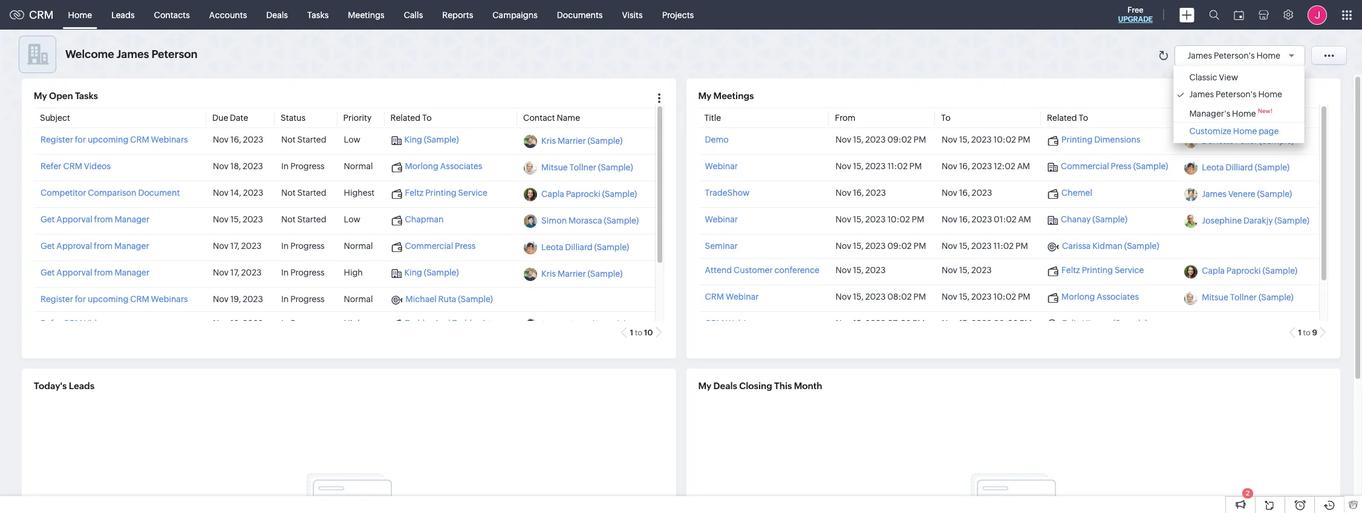 Task type: vqa. For each thing, say whether or not it's contained in the screenshot.


Task type: describe. For each thing, give the bounding box(es) containing it.
michael ruta (sample)
[[406, 295, 493, 305]]

09:02 for nov 15, 2023 11:02 pm
[[888, 242, 912, 251]]

commercial press
[[405, 242, 476, 251]]

felix
[[1063, 319, 1081, 328]]

competitor comparison document
[[41, 188, 180, 198]]

16, for nov 15, 2023 11:02 pm
[[960, 162, 971, 171]]

videos for normal
[[84, 162, 111, 171]]

1 horizontal spatial deals
[[714, 381, 738, 392]]

1 vertical spatial 10:02
[[888, 215, 911, 225]]

register for upcoming crm webinars for nov 19, 2023
[[41, 295, 188, 305]]

not for nov 14, 2023
[[281, 188, 296, 198]]

kris marrier (sample) link for low
[[542, 136, 623, 146]]

attend customer conference
[[705, 265, 820, 275]]

documents link
[[548, 0, 613, 29]]

nov 15, 2023 09:02 pm for nov 15, 2023 10:02 pm
[[836, 135, 927, 145]]

customize
[[1190, 126, 1232, 136]]

home up classic view link
[[1257, 51, 1281, 60]]

crm webinar for nov 15, 2023 08:02 pm
[[705, 292, 759, 302]]

today's leads
[[34, 381, 94, 392]]

subject link
[[40, 113, 70, 123]]

hirpara
[[1083, 319, 1112, 328]]

search image
[[1210, 10, 1220, 20]]

service for the bottom feltz printing service link
[[1115, 265, 1145, 275]]

1 get from the top
[[41, 215, 55, 225]]

10:02 for nov 15, 2023 08:02 pm
[[994, 292, 1017, 302]]

2 contact name link from the left
[[1184, 113, 1241, 123]]

tasks link
[[298, 0, 338, 29]]

progress for truhlar
[[291, 319, 325, 328]]

mitsue for the left mitsue tollner (sample) link
[[542, 163, 568, 173]]

0 vertical spatial leota dilliard (sample) link
[[1203, 163, 1290, 173]]

subject
[[40, 113, 70, 123]]

title link
[[705, 113, 721, 123]]

donette
[[1203, 136, 1234, 146]]

nov 18, 2023 for high
[[213, 319, 263, 328]]

sage wieser (sample) link
[[542, 320, 627, 330]]

1 truhlar from the left
[[405, 319, 433, 328]]

1 vertical spatial james peterson's home link
[[1178, 90, 1302, 99]]

peterson's for "james peterson's home" link to the top
[[1215, 51, 1256, 60]]

webinar link for nov 15, 2023 11:02 pm
[[705, 162, 738, 171]]

closing
[[740, 381, 773, 392]]

1 vertical spatial feltz printing service link
[[1048, 265, 1145, 276]]

date
[[230, 113, 248, 123]]

get approval from manager link
[[41, 242, 149, 251]]

kris marrier (sample) link for high
[[542, 270, 623, 279]]

profile image
[[1308, 5, 1328, 25]]

manager for high
[[115, 268, 150, 278]]

capla paprocki (sample) for bottommost capla paprocki (sample) link
[[1203, 267, 1298, 276]]

progress for michael
[[291, 295, 325, 305]]

0 horizontal spatial capla paprocki (sample) link
[[542, 190, 637, 199]]

accounts
[[209, 10, 247, 20]]

my deals closing this month
[[699, 381, 823, 392]]

10
[[644, 329, 653, 338]]

1 vertical spatial nov 15, 2023 11:02 pm
[[942, 242, 1029, 251]]

page
[[1260, 126, 1280, 136]]

register for nov 16, 2023
[[41, 135, 73, 145]]

low for chapman
[[344, 215, 361, 225]]

2 to from the left
[[942, 113, 951, 123]]

meetings inside meetings link
[[348, 10, 385, 20]]

1 vertical spatial dilliard
[[565, 243, 593, 253]]

manager's
[[1190, 109, 1231, 118]]

2 name from the left
[[1218, 113, 1241, 123]]

chanay
[[1062, 215, 1091, 225]]

0 horizontal spatial tasks
[[75, 91, 98, 101]]

19,
[[230, 295, 241, 305]]

paprocki for bottommost capla paprocki (sample) link
[[1227, 267, 1262, 276]]

visits
[[622, 10, 643, 20]]

my for my meetings
[[699, 91, 712, 101]]

my meetings
[[699, 91, 754, 101]]

peterson's for "james peterson's home" link to the bottom
[[1216, 90, 1257, 99]]

webinars for nov 16, 2023
[[151, 135, 188, 145]]

2 related to link from the left
[[1048, 113, 1089, 123]]

videos for high
[[84, 319, 111, 328]]

deals link
[[257, 0, 298, 29]]

accounts link
[[200, 0, 257, 29]]

documents
[[557, 10, 603, 20]]

0 horizontal spatial feltz printing service link
[[391, 188, 488, 199]]

home link
[[58, 0, 102, 29]]

classic view link
[[1178, 73, 1302, 82]]

crm webinar link for nov 15, 2023 08:02 pm
[[705, 292, 759, 302]]

0 vertical spatial james peterson's home link
[[1188, 51, 1299, 60]]

register for upcoming crm webinars for nov 16, 2023
[[41, 135, 188, 145]]

leads link
[[102, 0, 144, 29]]

chanay (sample) link
[[1048, 215, 1128, 226]]

james for "james peterson's home" link to the top
[[1188, 51, 1213, 60]]

highest
[[344, 188, 375, 198]]

get approval from manager
[[41, 242, 149, 251]]

2 truhlar from the left
[[452, 319, 480, 328]]

10:02 for nov 15, 2023 09:02 pm
[[994, 135, 1017, 145]]

contact for 1st contact name link from the left
[[524, 113, 555, 123]]

1 for to
[[630, 329, 634, 338]]

upgrade
[[1119, 15, 1154, 24]]

not for nov 16, 2023
[[281, 135, 296, 145]]

0 horizontal spatial leads
[[69, 381, 94, 392]]

open
[[49, 91, 73, 101]]

upcoming for nov 16, 2023
[[88, 135, 129, 145]]

0 horizontal spatial leota dilliard (sample) link
[[542, 243, 630, 253]]

nov 16, 2023 01:02 am
[[942, 215, 1032, 225]]

get for commercial
[[41, 242, 55, 251]]

view
[[1220, 73, 1239, 82]]

kris marrier (sample) for high
[[542, 270, 623, 279]]

started for nov 14, 2023
[[297, 188, 327, 198]]

create menu image
[[1180, 8, 1195, 22]]

for for nov 16, 2023
[[75, 135, 86, 145]]

calendar image
[[1235, 10, 1245, 20]]

sage
[[542, 320, 562, 330]]

related to for first related to link from the right
[[1048, 113, 1089, 123]]

james venere (sample) link
[[1203, 190, 1293, 199]]

01:02
[[994, 215, 1017, 225]]

1 horizontal spatial feltz
[[1062, 265, 1081, 275]]

james down 'leads' link
[[117, 48, 149, 61]]

0 vertical spatial printing
[[1062, 135, 1093, 145]]

0 vertical spatial morlong associates link
[[391, 162, 483, 173]]

felix hirpara (sample)
[[1063, 319, 1148, 328]]

james for james venere (sample) link
[[1203, 190, 1227, 199]]

priority link
[[344, 113, 372, 123]]

nov 18, 2023 for normal
[[213, 162, 263, 171]]

printing dimensions
[[1062, 135, 1141, 145]]

0 horizontal spatial mitsue tollner (sample) link
[[542, 163, 633, 173]]

classic
[[1190, 73, 1218, 82]]

not started for nov 14, 2023
[[281, 188, 327, 198]]

title
[[705, 113, 721, 123]]

1 to 10
[[630, 329, 653, 338]]

attend
[[705, 265, 732, 275]]

michael
[[406, 295, 437, 305]]

printing for the bottom feltz printing service link
[[1082, 265, 1114, 275]]

printing dimensions link
[[1048, 135, 1141, 146]]

home inside home link
[[68, 10, 92, 20]]

comparison
[[88, 188, 137, 198]]

simon morasca (sample)
[[542, 216, 639, 226]]

commercial press link
[[391, 242, 476, 252]]

high for king
[[344, 268, 363, 278]]

competitor
[[41, 188, 86, 198]]

0 horizontal spatial feltz
[[405, 188, 424, 198]]

home up new!
[[1259, 90, 1283, 99]]

morlong associates for morlong associates link to the top
[[405, 162, 483, 171]]

josephine darakjy (sample)
[[1203, 216, 1310, 226]]

simon
[[542, 216, 567, 226]]

king (sample) for high
[[405, 268, 459, 278]]

related for first related to link from the right
[[1048, 113, 1078, 123]]

month
[[794, 381, 823, 392]]

nov 14, 2023
[[213, 188, 263, 198]]

not started for nov 16, 2023
[[281, 135, 327, 145]]

get for king
[[41, 268, 55, 278]]

and
[[434, 319, 451, 328]]

1 vertical spatial morlong associates link
[[1048, 292, 1140, 303]]

mitsue tollner (sample) for the rightmost mitsue tollner (sample) link
[[1203, 293, 1294, 303]]

am for nov 16, 2023 01:02 am
[[1019, 215, 1032, 225]]

tollner for the rightmost mitsue tollner (sample) link
[[1231, 293, 1258, 303]]

tradeshow link
[[705, 188, 750, 198]]

morasca
[[569, 216, 602, 226]]

customize home page link
[[1178, 126, 1302, 136]]

reports
[[443, 10, 473, 20]]

in progress for truhlar and truhlar attys
[[281, 319, 325, 328]]

from
[[835, 113, 856, 123]]

today's
[[34, 381, 67, 392]]

nov 19, 2023
[[213, 295, 263, 305]]

chapman
[[405, 215, 444, 225]]

1 horizontal spatial mitsue tollner (sample) link
[[1203, 293, 1294, 303]]

0 vertical spatial 08:02
[[888, 292, 912, 302]]

get apporval from manager link for nov 17, 2023
[[41, 268, 150, 278]]

register for nov 19, 2023
[[41, 295, 73, 305]]

michael ruta (sample) link
[[391, 295, 493, 305]]

contact for 1st contact name link from right
[[1184, 113, 1216, 123]]

projects link
[[653, 0, 704, 29]]

marrier for low
[[558, 136, 586, 146]]

from for low
[[94, 215, 113, 225]]

in for morlong
[[281, 162, 289, 171]]

1 contact name link from the left
[[524, 113, 580, 123]]

1 vertical spatial 11:02
[[994, 242, 1014, 251]]

manager for normal
[[114, 242, 149, 251]]

nov 16, 2023 for not started
[[213, 135, 263, 145]]

welcome james peterson
[[65, 48, 198, 61]]

seminar
[[705, 242, 738, 251]]

1 to 9
[[1299, 329, 1318, 338]]

related to for 1st related to link
[[391, 113, 432, 123]]

normal for commercial
[[344, 242, 373, 251]]

1 vertical spatial meetings
[[714, 91, 754, 101]]

profile element
[[1301, 0, 1335, 29]]

0 horizontal spatial 11:02
[[888, 162, 908, 171]]

capla for capla paprocki (sample) link to the left
[[542, 190, 565, 199]]

competitor comparison document link
[[41, 188, 180, 198]]

9
[[1313, 329, 1318, 338]]

09:02 for nov 15, 2023 10:02 pm
[[888, 135, 912, 145]]

reports link
[[433, 0, 483, 29]]

in for commercial
[[281, 242, 289, 251]]

1 horizontal spatial dilliard
[[1226, 163, 1254, 173]]

webinar link for nov 15, 2023 10:02 pm
[[705, 215, 738, 225]]

to for 1st related to link
[[422, 113, 432, 123]]

commercial press (sample)
[[1062, 162, 1169, 171]]

wieser
[[563, 320, 590, 330]]

to for related to
[[635, 329, 643, 338]]

in for michael
[[281, 295, 289, 305]]

printing for the leftmost feltz printing service link
[[426, 188, 457, 198]]

calls link
[[394, 0, 433, 29]]

to link
[[942, 113, 951, 123]]

ruta
[[438, 295, 457, 305]]

visits link
[[613, 0, 653, 29]]

2 horizontal spatial nov 16, 2023
[[942, 188, 993, 198]]

josephine
[[1203, 216, 1243, 226]]

2
[[1247, 490, 1250, 497]]

james for "james peterson's home" link to the bottom
[[1190, 90, 1215, 99]]

high for truhlar
[[344, 319, 363, 328]]



Task type: locate. For each thing, give the bounding box(es) containing it.
1 horizontal spatial 08:02
[[994, 319, 1018, 328]]

morlong up felix
[[1062, 292, 1096, 302]]

upcoming down get approval from manager link
[[88, 295, 129, 305]]

leota down simon in the top of the page
[[542, 243, 564, 253]]

related to link
[[391, 113, 432, 123], [1048, 113, 1089, 123]]

2 to from the left
[[1304, 329, 1311, 338]]

capla paprocki (sample) for capla paprocki (sample) link to the left
[[542, 190, 637, 199]]

progress for king
[[291, 268, 325, 278]]

not
[[281, 135, 296, 145], [281, 188, 296, 198], [281, 215, 296, 225]]

apporval for nov 17, 2023
[[57, 268, 92, 278]]

2 webinars from the top
[[151, 295, 188, 305]]

projects
[[662, 10, 694, 20]]

feltz printing service link down carissa kidman (sample) link
[[1048, 265, 1145, 276]]

1 vertical spatial crm webinar link
[[705, 319, 759, 328]]

1 horizontal spatial truhlar
[[452, 319, 480, 328]]

manager's home new!
[[1190, 108, 1273, 118]]

nov 15, 2023 08:02 pm
[[836, 292, 927, 302], [942, 319, 1033, 328]]

normal for michael
[[344, 295, 373, 305]]

carissa kidman (sample) link
[[1048, 242, 1160, 252]]

james peterson's home link down classic view link
[[1178, 90, 1302, 99]]

get apporval from manager for nov 17, 2023
[[41, 268, 150, 278]]

campaigns link
[[483, 0, 548, 29]]

home up customize home page link
[[1233, 109, 1257, 118]]

17,
[[230, 242, 240, 251], [230, 268, 240, 278]]

0 horizontal spatial press
[[455, 242, 476, 251]]

1 vertical spatial nov 18, 2023
[[213, 319, 263, 328]]

commercial for commercial press (sample)
[[1062, 162, 1110, 171]]

get apporval from manager link for nov 15, 2023
[[41, 215, 150, 225]]

1 register from the top
[[41, 135, 73, 145]]

3 not started from the top
[[281, 215, 327, 225]]

get apporval from manager
[[41, 215, 150, 225], [41, 268, 150, 278]]

1 refer crm videos from the top
[[41, 162, 111, 171]]

feltz printing service up chapman
[[405, 188, 488, 198]]

3 normal from the top
[[344, 295, 373, 305]]

for down my open tasks
[[75, 135, 86, 145]]

register for upcoming crm webinars up comparison on the left top of the page
[[41, 135, 188, 145]]

feltz printing service down carissa kidman (sample) link
[[1062, 265, 1145, 275]]

3 get from the top
[[41, 268, 55, 278]]

commercial down chapman
[[405, 242, 453, 251]]

refer crm videos
[[41, 162, 111, 171], [41, 319, 111, 328]]

2 in from the top
[[281, 242, 289, 251]]

0 vertical spatial 17,
[[230, 242, 240, 251]]

press for commercial press
[[455, 242, 476, 251]]

0 vertical spatial apporval
[[57, 215, 92, 225]]

2 crm webinar from the top
[[705, 319, 759, 328]]

chemel
[[1062, 188, 1093, 198]]

2 vertical spatial not started
[[281, 215, 327, 225]]

1
[[630, 329, 634, 338], [1299, 329, 1302, 338]]

1 not from the top
[[281, 135, 296, 145]]

nov 15, 2023 09:02 pm for nov 15, 2023 11:02 pm
[[836, 242, 927, 251]]

james venere (sample)
[[1203, 190, 1293, 199]]

webinar link down demo link
[[705, 162, 738, 171]]

king (sample) for low
[[405, 135, 459, 145]]

0 horizontal spatial related
[[391, 113, 421, 123]]

refer crm videos for high
[[41, 319, 111, 328]]

0 vertical spatial low
[[344, 135, 361, 145]]

from for high
[[94, 268, 113, 278]]

peterson's down classic view link
[[1216, 90, 1257, 99]]

printing left dimensions
[[1062, 135, 1093, 145]]

capla paprocki (sample) link
[[542, 190, 637, 199], [1203, 267, 1298, 276]]

leads up welcome james peterson
[[111, 10, 135, 20]]

0 vertical spatial crm webinar
[[705, 292, 759, 302]]

kris for high
[[542, 270, 556, 279]]

1 register for upcoming crm webinars link from the top
[[41, 135, 188, 145]]

0 vertical spatial leads
[[111, 10, 135, 20]]

1 vertical spatial capla paprocki (sample) link
[[1203, 267, 1298, 276]]

nov 15, 2023 down 'nov 14, 2023'
[[213, 215, 263, 225]]

nov 16, 2023
[[213, 135, 263, 145], [836, 188, 887, 198], [942, 188, 993, 198]]

capla paprocki (sample) link up simon morasca (sample) "link"
[[542, 190, 637, 199]]

from
[[94, 215, 113, 225], [94, 242, 113, 251], [94, 268, 113, 278]]

nov 17, 2023 for get approval from manager
[[213, 242, 262, 251]]

1 horizontal spatial 11:02
[[994, 242, 1014, 251]]

capla down josephine at the top of the page
[[1203, 267, 1226, 276]]

commercial
[[1062, 162, 1110, 171], [405, 242, 453, 251]]

get apporval from manager down get approval from manager link
[[41, 268, 150, 278]]

2 king (sample) link from the top
[[391, 268, 459, 279]]

0 vertical spatial kris marrier (sample)
[[542, 136, 623, 146]]

1 horizontal spatial leota dilliard (sample)
[[1203, 163, 1290, 173]]

2 kris marrier (sample) from the top
[[542, 270, 623, 279]]

in progress for morlong associates
[[281, 162, 325, 171]]

to left 9
[[1304, 329, 1311, 338]]

2 marrier from the top
[[558, 270, 586, 279]]

chemel link
[[1048, 188, 1093, 199]]

am for nov 16, 2023 12:02 am
[[1018, 162, 1031, 171]]

1 horizontal spatial leads
[[111, 10, 135, 20]]

0 vertical spatial refer crm videos
[[41, 162, 111, 171]]

2 from from the top
[[94, 242, 113, 251]]

nov 18, 2023 down 'nov 19, 2023'
[[213, 319, 263, 328]]

1 in from the top
[[281, 162, 289, 171]]

1 vertical spatial printing
[[426, 188, 457, 198]]

crm webinar for nov 15, 2023 07:02 pm
[[705, 319, 759, 328]]

2 horizontal spatial nov 15, 2023
[[942, 265, 992, 275]]

0 vertical spatial videos
[[84, 162, 111, 171]]

1 king (sample) from the top
[[405, 135, 459, 145]]

status link
[[281, 113, 306, 123]]

morlong associates for the bottommost morlong associates link
[[1062, 292, 1140, 302]]

3 not from the top
[[281, 215, 296, 225]]

register for upcoming crm webinars link down get approval from manager link
[[41, 295, 188, 305]]

07:02
[[888, 319, 911, 328]]

2 for from the top
[[75, 295, 86, 305]]

leota dilliard (sample) down morasca
[[542, 243, 630, 253]]

1 crm webinar link from the top
[[705, 292, 759, 302]]

nov 15, 2023 up nov 15, 2023 07:02 pm
[[836, 265, 886, 275]]

2 09:02 from the top
[[888, 242, 912, 251]]

for for nov 19, 2023
[[75, 295, 86, 305]]

james peterson's home up classic view link
[[1188, 51, 1281, 60]]

2 get from the top
[[41, 242, 55, 251]]

kris
[[542, 136, 556, 146], [542, 270, 556, 279]]

3 to from the left
[[1079, 113, 1089, 123]]

crm link
[[10, 8, 54, 21]]

1 left 9
[[1299, 329, 1302, 338]]

get apporval from manager link down get approval from manager link
[[41, 268, 150, 278]]

1 videos from the top
[[84, 162, 111, 171]]

refer
[[41, 162, 61, 171], [41, 319, 61, 328]]

2 vertical spatial 10:02
[[994, 292, 1017, 302]]

1 horizontal spatial nov 15, 2023
[[836, 265, 886, 275]]

0 horizontal spatial contact name link
[[524, 113, 580, 123]]

1 get apporval from manager from the top
[[41, 215, 150, 225]]

associates
[[440, 162, 483, 171], [1097, 292, 1140, 302]]

1 low from the top
[[344, 135, 361, 145]]

donette foller (sample)
[[1203, 136, 1295, 146]]

dilliard up venere
[[1226, 163, 1254, 173]]

2 nov 18, 2023 from the top
[[213, 319, 263, 328]]

nov 15, 2023 11:02 pm down from link
[[836, 162, 922, 171]]

2 related to from the left
[[1048, 113, 1089, 123]]

1 horizontal spatial tollner
[[1231, 293, 1258, 303]]

register for upcoming crm webinars link
[[41, 135, 188, 145], [41, 295, 188, 305]]

normal for morlong
[[344, 162, 373, 171]]

in for truhlar
[[281, 319, 289, 328]]

status
[[281, 113, 306, 123]]

0 vertical spatial started
[[297, 135, 327, 145]]

0 vertical spatial register for upcoming crm webinars link
[[41, 135, 188, 145]]

0 vertical spatial mitsue tollner (sample) link
[[542, 163, 633, 173]]

mitsue tollner (sample) for the left mitsue tollner (sample) link
[[542, 163, 633, 173]]

tasks right open
[[75, 91, 98, 101]]

darakjy
[[1244, 216, 1274, 226]]

1 horizontal spatial feltz printing service
[[1062, 265, 1145, 275]]

1 horizontal spatial press
[[1111, 162, 1132, 171]]

1 vertical spatial webinars
[[151, 295, 188, 305]]

low down priority link
[[344, 135, 361, 145]]

2 crm webinar link from the top
[[705, 319, 759, 328]]

1 vertical spatial capla
[[1203, 267, 1226, 276]]

0 horizontal spatial commercial
[[405, 242, 453, 251]]

leota down "donette"
[[1203, 163, 1225, 173]]

1 webinars from the top
[[151, 135, 188, 145]]

2 kris from the top
[[542, 270, 556, 279]]

tollner
[[570, 163, 597, 173], [1231, 293, 1258, 303]]

feltz down carissa
[[1062, 265, 1081, 275]]

related to
[[391, 113, 432, 123], [1048, 113, 1089, 123]]

nov 15, 2023 10:02 pm for 08:02
[[942, 292, 1031, 302]]

marrier
[[558, 136, 586, 146], [558, 270, 586, 279]]

carissa
[[1063, 242, 1091, 251]]

1 vertical spatial deals
[[714, 381, 738, 392]]

08:02
[[888, 292, 912, 302], [994, 319, 1018, 328]]

related right priority
[[391, 113, 421, 123]]

1 for from the top
[[75, 135, 86, 145]]

4 in from the top
[[281, 295, 289, 305]]

0 vertical spatial service
[[458, 188, 488, 198]]

3 started from the top
[[297, 215, 327, 225]]

contact name for 1st contact name link from right
[[1184, 113, 1241, 123]]

apporval up approval
[[57, 215, 92, 225]]

1 name from the left
[[557, 113, 580, 123]]

deals left tasks link
[[266, 10, 288, 20]]

2 refer from the top
[[41, 319, 61, 328]]

1 horizontal spatial capla
[[1203, 267, 1226, 276]]

1 high from the top
[[344, 268, 363, 278]]

crm webinar link for nov 15, 2023 07:02 pm
[[705, 319, 759, 328]]

0 vertical spatial feltz printing service
[[405, 188, 488, 198]]

0 vertical spatial morlong
[[405, 162, 439, 171]]

1 refer from the top
[[41, 162, 61, 171]]

get down competitor
[[41, 215, 55, 225]]

1 to from the left
[[422, 113, 432, 123]]

18, for normal
[[230, 162, 241, 171]]

get apporval from manager for nov 15, 2023
[[41, 215, 150, 225]]

contacts
[[154, 10, 190, 20]]

truhlar left and
[[405, 319, 433, 328]]

press down dimensions
[[1111, 162, 1132, 171]]

my open tasks
[[34, 91, 98, 101]]

priority
[[344, 113, 372, 123]]

2 not started from the top
[[281, 188, 327, 198]]

2 1 from the left
[[1299, 329, 1302, 338]]

in progress
[[281, 162, 325, 171], [281, 242, 325, 251], [281, 268, 325, 278], [281, 295, 325, 305], [281, 319, 325, 328]]

home up welcome
[[68, 10, 92, 20]]

1 kris marrier (sample) link from the top
[[542, 136, 623, 146]]

morlong associates up hirpara
[[1062, 292, 1140, 302]]

my
[[34, 91, 47, 101], [699, 91, 712, 101], [699, 381, 712, 392]]

1 nov 17, 2023 from the top
[[213, 242, 262, 251]]

related to up printing dimensions link
[[1048, 113, 1089, 123]]

meetings left calls
[[348, 10, 385, 20]]

morlong associates link up chapman
[[391, 162, 483, 173]]

refer crm videos link
[[41, 162, 111, 171], [41, 319, 111, 328]]

0 vertical spatial tollner
[[570, 163, 597, 173]]

4 progress from the top
[[291, 295, 325, 305]]

1 related to from the left
[[391, 113, 432, 123]]

related for 1st related to link
[[391, 113, 421, 123]]

5 in progress from the top
[[281, 319, 325, 328]]

leota for the left leota dilliard (sample) link
[[542, 243, 564, 253]]

low down highest
[[344, 215, 361, 225]]

to left "10"
[[635, 329, 643, 338]]

1 horizontal spatial morlong
[[1062, 292, 1096, 302]]

nov 15, 2023 10:02 pm
[[942, 135, 1031, 145], [836, 215, 925, 225], [942, 292, 1031, 302]]

feltz printing service for the leftmost feltz printing service link
[[405, 188, 488, 198]]

3 from from the top
[[94, 268, 113, 278]]

0 horizontal spatial contact name
[[524, 113, 580, 123]]

my left closing
[[699, 381, 712, 392]]

nov 18, 2023
[[213, 162, 263, 171], [213, 319, 263, 328]]

tollner for the left mitsue tollner (sample) link
[[570, 163, 597, 173]]

dilliard
[[1226, 163, 1254, 173], [565, 243, 593, 253]]

attys
[[482, 319, 502, 328]]

seminar link
[[705, 242, 738, 251]]

1 king (sample) link from the top
[[391, 135, 459, 146]]

nov 15, 2023 for nov 15, 2023
[[836, 265, 886, 275]]

0 horizontal spatial nov 15, 2023 08:02 pm
[[836, 292, 927, 302]]

0 vertical spatial webinar link
[[705, 162, 738, 171]]

10:02
[[994, 135, 1017, 145], [888, 215, 911, 225], [994, 292, 1017, 302]]

leota for top leota dilliard (sample) link
[[1203, 163, 1225, 173]]

kris marrier (sample) for low
[[542, 136, 623, 146]]

register for upcoming crm webinars link for nov 16, 2023
[[41, 135, 188, 145]]

deals left closing
[[714, 381, 738, 392]]

paprocki for capla paprocki (sample) link to the left
[[566, 190, 601, 199]]

calls
[[404, 10, 423, 20]]

2 high from the top
[[344, 319, 363, 328]]

contact
[[524, 113, 555, 123], [1184, 113, 1216, 123]]

0 horizontal spatial nov 16, 2023
[[213, 135, 263, 145]]

1 09:02 from the top
[[888, 135, 912, 145]]

upcoming up the competitor comparison document
[[88, 135, 129, 145]]

1 vertical spatial leota
[[542, 243, 564, 253]]

2 started from the top
[[297, 188, 327, 198]]

in progress for commercial press
[[281, 242, 325, 251]]

commercial for commercial press
[[405, 242, 453, 251]]

nov 16, 2023 for nov 16, 2023
[[836, 188, 887, 198]]

king for high
[[405, 268, 422, 278]]

mitsue tollner (sample) link
[[542, 163, 633, 173], [1203, 293, 1294, 303]]

0 vertical spatial leota dilliard (sample)
[[1203, 163, 1290, 173]]

my up title link
[[699, 91, 712, 101]]

2 normal from the top
[[344, 242, 373, 251]]

0 vertical spatial capla
[[542, 190, 565, 199]]

commercial press (sample) link
[[1048, 162, 1169, 172]]

1 vertical spatial videos
[[84, 319, 111, 328]]

low for king (sample)
[[344, 135, 361, 145]]

16,
[[230, 135, 241, 145], [960, 162, 971, 171], [853, 188, 864, 198], [960, 188, 971, 198], [960, 215, 971, 225]]

0 vertical spatial get apporval from manager link
[[41, 215, 150, 225]]

tasks
[[307, 10, 329, 20], [75, 91, 98, 101]]

1 horizontal spatial capla paprocki (sample) link
[[1203, 267, 1298, 276]]

1 related from the left
[[391, 113, 421, 123]]

from down get approval from manager link
[[94, 268, 113, 278]]

sage wieser (sample)
[[542, 320, 627, 330]]

0 vertical spatial meetings
[[348, 10, 385, 20]]

0 vertical spatial peterson's
[[1215, 51, 1256, 60]]

create menu element
[[1173, 0, 1203, 29]]

capla paprocki (sample) link down "josephine darakjy (sample)" at the right
[[1203, 267, 1298, 276]]

0 vertical spatial marrier
[[558, 136, 586, 146]]

customize home page
[[1190, 126, 1280, 136]]

register for upcoming crm webinars link for nov 19, 2023
[[41, 295, 188, 305]]

2 upcoming from the top
[[88, 295, 129, 305]]

1 in progress from the top
[[281, 162, 325, 171]]

1 horizontal spatial related
[[1048, 113, 1078, 123]]

james peterson's home link
[[1188, 51, 1299, 60], [1178, 90, 1302, 99]]

1 apporval from the top
[[57, 215, 92, 225]]

peterson's up classic view link
[[1215, 51, 1256, 60]]

meetings up title link
[[714, 91, 754, 101]]

1 vertical spatial james peterson's home
[[1190, 90, 1283, 99]]

1 crm webinar from the top
[[705, 292, 759, 302]]

2 18, from the top
[[230, 319, 241, 328]]

0 vertical spatial associates
[[440, 162, 483, 171]]

feltz printing service
[[405, 188, 488, 198], [1062, 265, 1145, 275]]

refer crm videos link for normal
[[41, 162, 111, 171]]

0 vertical spatial commercial
[[1062, 162, 1110, 171]]

manager for low
[[115, 215, 150, 225]]

james down classic
[[1190, 90, 1215, 99]]

0 horizontal spatial mitsue tollner (sample)
[[542, 163, 633, 173]]

feltz printing service for the bottom feltz printing service link
[[1062, 265, 1145, 275]]

leota dilliard (sample) link
[[1203, 163, 1290, 173], [542, 243, 630, 253]]

1 vertical spatial crm webinar
[[705, 319, 759, 328]]

mitsue for the rightmost mitsue tollner (sample) link
[[1203, 293, 1229, 303]]

1 horizontal spatial capla paprocki (sample)
[[1203, 267, 1298, 276]]

1 webinar link from the top
[[705, 162, 738, 171]]

17, for get apporval from manager
[[230, 268, 240, 278]]

contact name for 1st contact name link from the left
[[524, 113, 580, 123]]

0 horizontal spatial tollner
[[570, 163, 597, 173]]

1 refer crm videos link from the top
[[41, 162, 111, 171]]

related to link up printing dimensions link
[[1048, 113, 1089, 123]]

printing down carissa kidman (sample) link
[[1082, 265, 1114, 275]]

not started
[[281, 135, 327, 145], [281, 188, 327, 198], [281, 215, 327, 225]]

18, for high
[[230, 319, 241, 328]]

leota dilliard (sample)
[[1203, 163, 1290, 173], [542, 243, 630, 253]]

name
[[557, 113, 580, 123], [1218, 113, 1241, 123]]

1 king from the top
[[405, 135, 422, 145]]

2 webinar link from the top
[[705, 215, 738, 225]]

webinar
[[705, 162, 738, 171], [705, 215, 738, 225], [726, 292, 759, 302], [726, 319, 759, 328]]

1 kris marrier (sample) from the top
[[542, 136, 623, 146]]

kris marrier (sample)
[[542, 136, 623, 146], [542, 270, 623, 279]]

1 horizontal spatial nov 15, 2023 08:02 pm
[[942, 319, 1033, 328]]

0 vertical spatial james peterson's home
[[1188, 51, 1281, 60]]

due date
[[212, 113, 248, 123]]

2 contact from the left
[[1184, 113, 1216, 123]]

1 started from the top
[[297, 135, 327, 145]]

james up classic
[[1188, 51, 1213, 60]]

home inside manager's home new!
[[1233, 109, 1257, 118]]

press up michael ruta (sample)
[[455, 242, 476, 251]]

am right 01:02
[[1019, 215, 1032, 225]]

2 apporval from the top
[[57, 268, 92, 278]]

get down get approval from manager link
[[41, 268, 55, 278]]

0 vertical spatial nov 15, 2023 08:02 pm
[[836, 292, 927, 302]]

17, for get approval from manager
[[230, 242, 240, 251]]

1 progress from the top
[[291, 162, 325, 171]]

my left open
[[34, 91, 47, 101]]

from down the competitor comparison document
[[94, 215, 113, 225]]

webinar link up the seminar link
[[705, 215, 738, 225]]

18, down 19, at the left of the page
[[230, 319, 241, 328]]

1 17, from the top
[[230, 242, 240, 251]]

2 17, from the top
[[230, 268, 240, 278]]

1 vertical spatial nov 15, 2023 10:02 pm
[[836, 215, 925, 225]]

1 nov 15, 2023 09:02 pm from the top
[[836, 135, 927, 145]]

progress for commercial
[[291, 242, 325, 251]]

commercial down printing dimensions link
[[1062, 162, 1110, 171]]

related to right priority
[[391, 113, 432, 123]]

get apporval from manager link up get approval from manager link
[[41, 215, 150, 225]]

paprocki up morasca
[[566, 190, 601, 199]]

1 1 from the left
[[630, 329, 634, 338]]

register down approval
[[41, 295, 73, 305]]

0 vertical spatial mitsue tollner (sample)
[[542, 163, 633, 173]]

2 not from the top
[[281, 188, 296, 198]]

nov 18, 2023 up 'nov 14, 2023'
[[213, 162, 263, 171]]

1 contact name from the left
[[524, 113, 580, 123]]

not started for nov 15, 2023
[[281, 215, 327, 225]]

this
[[775, 381, 792, 392]]

16, for nov 16, 2023
[[960, 188, 971, 198]]

my for my open tasks
[[34, 91, 47, 101]]

james left venere
[[1203, 190, 1227, 199]]

1 vertical spatial mitsue tollner (sample)
[[1203, 293, 1294, 303]]

capla paprocki (sample) down "josephine darakjy (sample)" at the right
[[1203, 267, 1298, 276]]

0 vertical spatial manager
[[115, 215, 150, 225]]

1 normal from the top
[[344, 162, 373, 171]]

deals inside "link"
[[266, 10, 288, 20]]

2 get apporval from manager from the top
[[41, 268, 150, 278]]

2 refer crm videos from the top
[[41, 319, 111, 328]]

2 nov 15, 2023 09:02 pm from the top
[[836, 242, 927, 251]]

0 vertical spatial for
[[75, 135, 86, 145]]

4 in progress from the top
[[281, 295, 325, 305]]

1 horizontal spatial contact name link
[[1184, 113, 1241, 123]]

2 low from the top
[[344, 215, 361, 225]]

to for first related to link from the right
[[1079, 113, 1089, 123]]

nov 15, 2023 for not started
[[213, 215, 263, 225]]

foller
[[1236, 136, 1258, 146]]

1 vertical spatial king
[[405, 268, 422, 278]]

2 related from the left
[[1048, 113, 1078, 123]]

leads right today's
[[69, 381, 94, 392]]

1 vertical spatial nov 15, 2023 08:02 pm
[[942, 319, 1033, 328]]

18, up the 14,
[[230, 162, 241, 171]]

2 king (sample) from the top
[[405, 268, 459, 278]]

2 get apporval from manager link from the top
[[41, 268, 150, 278]]

1 horizontal spatial meetings
[[714, 91, 754, 101]]

upcoming for nov 19, 2023
[[88, 295, 129, 305]]

leota dilliard (sample) link down morasca
[[542, 243, 630, 253]]

james peterson's home down classic view link
[[1190, 90, 1283, 99]]

james peterson's home link up classic view link
[[1188, 51, 1299, 60]]

in progress for michael ruta (sample)
[[281, 295, 325, 305]]

truhlar right and
[[452, 319, 480, 328]]

1 contact from the left
[[524, 113, 555, 123]]

refer crm videos link for high
[[41, 319, 111, 328]]

feltz
[[405, 188, 424, 198], [1062, 265, 1081, 275]]

nov
[[213, 135, 229, 145], [836, 135, 852, 145], [942, 135, 958, 145], [213, 162, 229, 171], [836, 162, 852, 171], [942, 162, 958, 171], [213, 188, 229, 198], [836, 188, 852, 198], [942, 188, 958, 198], [213, 215, 229, 225], [836, 215, 852, 225], [942, 215, 958, 225], [213, 242, 229, 251], [836, 242, 852, 251], [942, 242, 958, 251], [836, 265, 852, 275], [942, 265, 958, 275], [213, 268, 229, 278], [836, 292, 852, 302], [942, 292, 958, 302], [213, 295, 229, 305], [213, 319, 229, 328], [836, 319, 852, 328], [942, 319, 958, 328]]

1 vertical spatial get
[[41, 242, 55, 251]]

home up foller
[[1234, 126, 1258, 136]]

due
[[212, 113, 228, 123]]

dilliard down morasca
[[565, 243, 593, 253]]

2 in progress from the top
[[281, 242, 325, 251]]

document
[[138, 188, 180, 198]]

low
[[344, 135, 361, 145], [344, 215, 361, 225]]

0 vertical spatial 10:02
[[994, 135, 1017, 145]]

2 progress from the top
[[291, 242, 325, 251]]

get left approval
[[41, 242, 55, 251]]

service
[[458, 188, 488, 198], [1115, 265, 1145, 275]]

1 to from the left
[[635, 329, 643, 338]]

my for my deals closing this month
[[699, 381, 712, 392]]

0 vertical spatial crm webinar link
[[705, 292, 759, 302]]

0 vertical spatial from
[[94, 215, 113, 225]]

get apporval from manager up get approval from manager link
[[41, 215, 150, 225]]

apporval
[[57, 215, 92, 225], [57, 268, 92, 278]]

nov 17, 2023 for get apporval from manager
[[213, 268, 262, 278]]

1 kris from the top
[[542, 136, 556, 146]]

capla for bottommost capla paprocki (sample) link
[[1203, 267, 1226, 276]]

in for king
[[281, 268, 289, 278]]

0 vertical spatial tasks
[[307, 10, 329, 20]]

mitsue
[[542, 163, 568, 173], [1203, 293, 1229, 303]]

16, for nov 15, 2023 10:02 pm
[[960, 215, 971, 225]]

tasks right deals "link"
[[307, 10, 329, 20]]

register down subject
[[41, 135, 73, 145]]

1 horizontal spatial 1
[[1299, 329, 1302, 338]]

1 vertical spatial not started
[[281, 188, 327, 198]]

0 vertical spatial leota
[[1203, 163, 1225, 173]]

1 horizontal spatial service
[[1115, 265, 1145, 275]]

morlong associates up chapman
[[405, 162, 483, 171]]

feltz printing service link up chapman
[[391, 188, 488, 199]]

refer for high
[[41, 319, 61, 328]]

webinars for nov 19, 2023
[[151, 295, 188, 305]]

0 vertical spatial nov 15, 2023 11:02 pm
[[836, 162, 922, 171]]

leota dilliard (sample) link down foller
[[1203, 163, 1290, 173]]

0 vertical spatial register
[[41, 135, 73, 145]]

printing up chapman
[[426, 188, 457, 198]]

register for upcoming crm webinars link up comparison on the left top of the page
[[41, 135, 188, 145]]

0 horizontal spatial paprocki
[[566, 190, 601, 199]]

1 vertical spatial 18,
[[230, 319, 241, 328]]

2 king from the top
[[405, 268, 422, 278]]

truhlar and truhlar attys
[[405, 319, 502, 328]]

2 register from the top
[[41, 295, 73, 305]]

1 18, from the top
[[230, 162, 241, 171]]

am right 12:02
[[1018, 162, 1031, 171]]

feltz up chapman link
[[405, 188, 424, 198]]

to for contact name
[[1304, 329, 1311, 338]]

leota dilliard (sample) down foller
[[1203, 163, 1290, 173]]

0 horizontal spatial related to
[[391, 113, 432, 123]]

2 kris marrier (sample) link from the top
[[542, 270, 623, 279]]

press for commercial press (sample)
[[1111, 162, 1132, 171]]

king for low
[[405, 135, 422, 145]]

started for nov 15, 2023
[[297, 215, 327, 225]]

1 horizontal spatial mitsue
[[1203, 293, 1229, 303]]

2 vertical spatial started
[[297, 215, 327, 225]]

paprocki down "josephine darakjy (sample)" at the right
[[1227, 267, 1262, 276]]

service for the leftmost feltz printing service link
[[458, 188, 488, 198]]

1 vertical spatial register for upcoming crm webinars
[[41, 295, 188, 305]]

nov 15, 2023 11:02 pm down nov 16, 2023 01:02 am at the right top of page
[[942, 242, 1029, 251]]

0 vertical spatial capla paprocki (sample) link
[[542, 190, 637, 199]]

felix hirpara (sample) link
[[1048, 319, 1148, 329]]

nov 15, 2023
[[213, 215, 263, 225], [836, 265, 886, 275], [942, 265, 992, 275]]

search element
[[1203, 0, 1227, 30]]

1 marrier from the top
[[558, 136, 586, 146]]

capla paprocki (sample) up simon morasca (sample) "link"
[[542, 190, 637, 199]]

1 vertical spatial leota dilliard (sample)
[[542, 243, 630, 253]]

1 upcoming from the top
[[88, 135, 129, 145]]

0 vertical spatial king
[[405, 135, 422, 145]]

0 horizontal spatial truhlar
[[405, 319, 433, 328]]

attend customer conference link
[[705, 265, 820, 275]]

tradeshow
[[705, 188, 750, 198]]

1 vertical spatial leota dilliard (sample) link
[[542, 243, 630, 253]]

for down approval
[[75, 295, 86, 305]]

1 related to link from the left
[[391, 113, 432, 123]]

2 register for upcoming crm webinars from the top
[[41, 295, 188, 305]]

from link
[[835, 113, 856, 123]]

king (sample) link for low
[[391, 135, 459, 146]]



